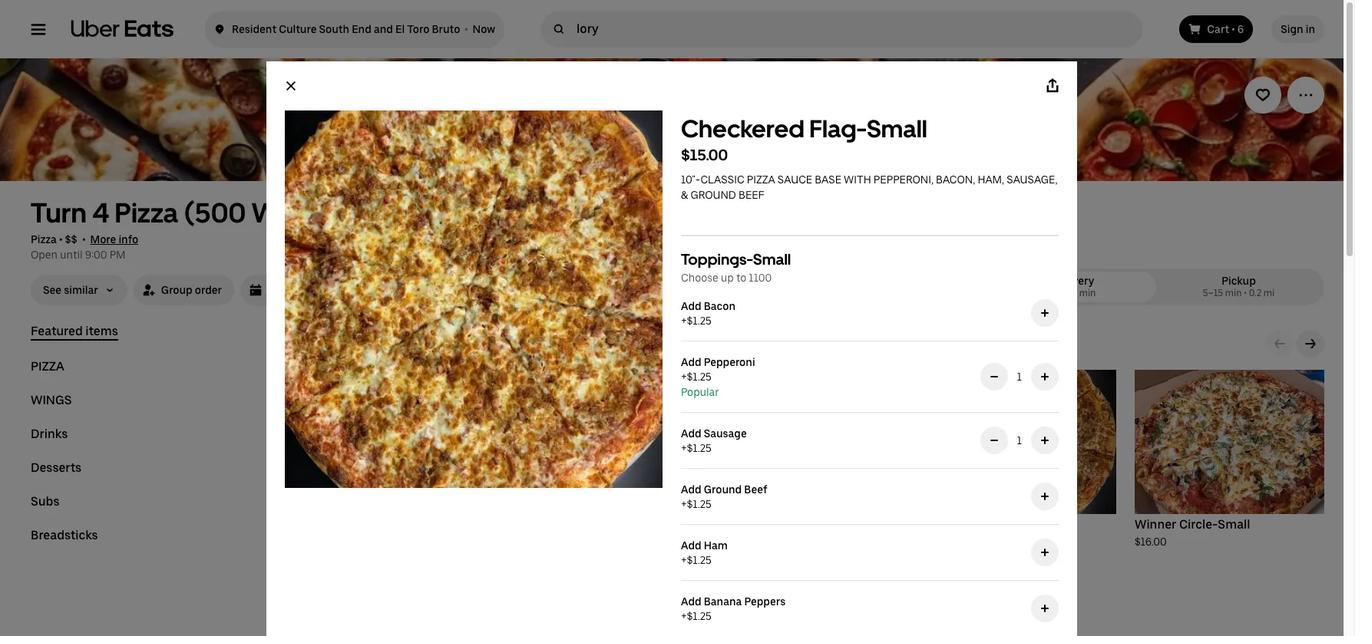 Task type: locate. For each thing, give the bounding box(es) containing it.
0 horizontal spatial pizza
[[31, 233, 57, 246]]

liked right #2 at the left
[[557, 380, 578, 391]]

peppers
[[744, 596, 786, 608]]

add left bacon
[[681, 300, 702, 313]]

2 liked from the left
[[557, 380, 578, 391]]

delivery
[[1053, 275, 1094, 287]]

1 for add pepperoni
[[1017, 371, 1022, 383]]

6 add from the top
[[681, 596, 702, 608]]

small for checkered flag-small
[[1022, 518, 1054, 532]]

0 vertical spatial flag-
[[810, 114, 867, 144]]

0 vertical spatial pizza
[[115, 197, 178, 230]]

add ground beef + $1.25
[[681, 484, 768, 511]]

1 horizontal spatial pizza
[[747, 174, 775, 186]]

2 min from the left
[[1225, 288, 1242, 299]]

1 vertical spatial pizza
[[31, 233, 57, 246]]

1 1 from the top
[[1017, 371, 1022, 383]]

similar
[[64, 284, 98, 296]]

9:00
[[85, 249, 107, 261]]

2 + from the top
[[681, 371, 687, 383]]

add for add bacon + $1.25
[[681, 300, 702, 313]]

small inside toppings-small choose up to 1100
[[753, 250, 791, 269]]

pizza up beef
[[747, 174, 775, 186]]

$1.25 for bacon
[[687, 315, 712, 327]]

previous image
[[1274, 338, 1286, 350]]

navigation
[[31, 324, 266, 562]]

add bacon + $1.25
[[681, 300, 736, 327]]

• inside pickup 5–15 min • 0.2 mi
[[1244, 288, 1247, 299]]

0 horizontal spatial items
[[85, 324, 118, 339]]

base
[[815, 174, 842, 186]]

uber eats home image
[[71, 20, 174, 38]]

pepperoni
[[704, 356, 755, 369]]

3 + from the top
[[681, 442, 687, 455]]

open
[[31, 249, 58, 261]]

in
[[1306, 23, 1315, 35]]

sign
[[1281, 23, 1304, 35]]

el
[[395, 23, 405, 35]]

checkered inside checkered flag-small $15.00
[[681, 114, 805, 144]]

items
[[85, 324, 118, 339], [382, 334, 429, 356]]

liked right '#1'
[[349, 380, 369, 391]]

choose
[[681, 272, 719, 284]]

sauce
[[778, 174, 813, 186]]

#1 most liked
[[312, 380, 369, 391]]

0 vertical spatial 1
[[1017, 371, 1022, 383]]

heart outline link
[[1245, 77, 1282, 114]]

1 vertical spatial flag-
[[991, 518, 1022, 532]]

schedule button
[[240, 275, 327, 306], [240, 275, 327, 306]]

add left ham
[[681, 540, 702, 552]]

+ for add ham + $1.25
[[681, 554, 687, 567]]

add ham + $1.25
[[681, 540, 728, 567]]

0 horizontal spatial checkered
[[681, 114, 805, 144]]

$1.25 down banana
[[687, 610, 712, 623]]

0 horizontal spatial min
[[1079, 288, 1096, 299]]

end
[[352, 23, 372, 35]]

3 $1.25 from the top
[[687, 442, 712, 455]]

add up popular
[[681, 356, 702, 369]]

add inside add banana peppers + $1.25
[[681, 596, 702, 608]]

0 horizontal spatial most
[[324, 380, 347, 391]]

1 horizontal spatial flag-
[[991, 518, 1022, 532]]

add for add pepperoni + $1.25 popular
[[681, 356, 702, 369]]

pizza up open
[[31, 233, 57, 246]]

see
[[43, 284, 62, 296]]

$1.25 up popular
[[687, 371, 712, 383]]

featured up #1 most liked
[[303, 334, 378, 356]]

$1.25 down ham
[[687, 554, 712, 567]]

2 $1.25 from the top
[[687, 371, 712, 383]]

most right #2 at the left
[[533, 380, 555, 391]]

$1.25 down "ground"
[[687, 498, 712, 511]]

drinks button
[[31, 427, 68, 442]]

items inside 'button'
[[85, 324, 118, 339]]

flag-
[[810, 114, 867, 144], [991, 518, 1022, 532]]

sign in link
[[1272, 15, 1325, 43]]

more
[[90, 233, 116, 246]]

0 horizontal spatial featured items
[[31, 324, 118, 339]]

dialog dialog
[[266, 61, 1077, 637]]

order
[[195, 284, 222, 296]]

• right $$
[[82, 233, 85, 246]]

turn
[[31, 197, 87, 230]]

pizza
[[115, 197, 178, 230], [31, 233, 57, 246]]

4 add from the top
[[681, 484, 702, 496]]

featured items down see similar
[[31, 324, 118, 339]]

1 liked from the left
[[349, 380, 369, 391]]

close image
[[285, 80, 297, 92]]

5 add from the top
[[681, 540, 702, 552]]

more info link
[[90, 233, 138, 246]]

summit
[[285, 197, 382, 230]]

#2
[[520, 380, 531, 391]]

add for add sausage + $1.25
[[681, 428, 702, 440]]

most for #1
[[324, 380, 347, 391]]

featured items
[[31, 324, 118, 339], [303, 334, 429, 356]]

beef
[[739, 189, 765, 201]]

add inside add pepperoni + $1.25 popular
[[681, 356, 702, 369]]

featured up pizza button at the bottom left of page
[[31, 324, 83, 339]]

0 horizontal spatial flag-
[[810, 114, 867, 144]]

view more options image
[[1299, 88, 1314, 103]]

large
[[779, 518, 811, 532]]

toppings-small choose up to 1100
[[681, 250, 791, 284]]

6 $1.25 from the top
[[687, 610, 712, 623]]

0 horizontal spatial liked
[[349, 380, 369, 391]]

$20.00
[[719, 536, 752, 548]]

flag- inside checkered flag-small $15.00
[[810, 114, 867, 144]]

min for pickup
[[1225, 288, 1242, 299]]

add left banana
[[681, 596, 702, 608]]

culture
[[279, 23, 317, 35]]

$1.25 inside add ham + $1.25
[[687, 554, 712, 567]]

w
[[252, 197, 280, 230]]

min
[[1079, 288, 1096, 299], [1225, 288, 1242, 299]]

sign in
[[1281, 23, 1315, 35]]

featured inside 'button'
[[31, 324, 83, 339]]

min down pickup
[[1225, 288, 1242, 299]]

1 vertical spatial pizza
[[31, 359, 64, 374]]

0 vertical spatial checkered
[[681, 114, 805, 144]]

+ inside add bacon + $1.25
[[681, 315, 687, 327]]

5 $1.25 from the top
[[687, 554, 712, 567]]

+ inside add pepperoni + $1.25 popular
[[681, 371, 687, 383]]

most right '#1'
[[324, 380, 347, 391]]

checkered for checkered flag-small $15.00
[[681, 114, 805, 144]]

race city-large $20.00
[[719, 518, 811, 548]]

featured items up #1 most liked
[[303, 334, 429, 356]]

2 1 from the top
[[1017, 435, 1022, 447]]

banana
[[704, 596, 742, 608]]

1 $1.25 from the top
[[687, 315, 712, 327]]

1 horizontal spatial most
[[533, 380, 555, 391]]

add inside add sausage + $1.25
[[681, 428, 702, 440]]

add inside add ground beef + $1.25
[[681, 484, 702, 496]]

•
[[465, 23, 468, 35], [1232, 23, 1235, 35], [59, 233, 63, 246], [82, 233, 85, 246], [1244, 288, 1247, 299]]

cart
[[1207, 23, 1230, 35]]

south
[[319, 23, 349, 35]]

5–15
[[1203, 288, 1223, 299]]

0 horizontal spatial featured
[[31, 324, 83, 339]]

breadsticks
[[31, 528, 98, 543]]

1 add from the top
[[681, 300, 702, 313]]

pizza up info
[[115, 197, 178, 230]]

beef
[[744, 484, 768, 496]]

pizza up wings
[[31, 359, 64, 374]]

• left 0.2
[[1244, 288, 1247, 299]]

toro
[[407, 23, 430, 35]]

add left sausage
[[681, 428, 702, 440]]

main navigation menu image
[[31, 22, 46, 37]]

$1.25 inside add sausage + $1.25
[[687, 442, 712, 455]]

2 most from the left
[[533, 380, 555, 391]]

1 + from the top
[[681, 315, 687, 327]]

desserts button
[[31, 461, 81, 476]]

4 $1.25 from the top
[[687, 498, 712, 511]]

navigation containing featured items
[[31, 324, 266, 562]]

1 horizontal spatial liked
[[557, 380, 578, 391]]

$1.25 down sausage
[[687, 442, 712, 455]]

1
[[1017, 371, 1022, 383], [1017, 435, 1022, 447]]

add left "ground"
[[681, 484, 702, 496]]

min down delivery
[[1079, 288, 1096, 299]]

#2 most liked
[[520, 380, 578, 391]]

1 min from the left
[[1079, 288, 1096, 299]]

4 + from the top
[[681, 498, 687, 511]]

small inside winner circle-small $16.00
[[1218, 518, 1251, 532]]

1 vertical spatial checkered
[[927, 518, 989, 532]]

and
[[374, 23, 393, 35]]

next image
[[1305, 338, 1317, 350]]

group order
[[161, 284, 222, 296]]

1 most from the left
[[324, 380, 347, 391]]

min inside delivery 10–25 min
[[1079, 288, 1096, 299]]

small inside checkered flag-small $15.00
[[867, 114, 928, 144]]

+ for add bacon + $1.25
[[681, 315, 687, 327]]

add banana peppers + $1.25
[[681, 596, 786, 623]]

circle-
[[1179, 518, 1218, 532]]

bruto
[[432, 23, 460, 35]]

1 horizontal spatial items
[[382, 334, 429, 356]]

+ inside add ground beef + $1.25
[[681, 498, 687, 511]]

1 for add sausage
[[1017, 435, 1022, 447]]

0 horizontal spatial pizza
[[31, 359, 64, 374]]

0.2
[[1249, 288, 1262, 299]]

share ios image
[[1045, 78, 1060, 94]]

$1.25 inside add bacon + $1.25
[[687, 315, 712, 327]]

desserts
[[31, 461, 81, 475]]

$1.25 down bacon
[[687, 315, 712, 327]]

see similar
[[43, 284, 98, 296]]

• left now
[[465, 23, 468, 35]]

+ inside add sausage + $1.25
[[681, 442, 687, 455]]

resident culture south end and el toro bruto • now
[[232, 23, 495, 35]]

race
[[719, 518, 747, 532]]

+
[[681, 315, 687, 327], [681, 371, 687, 383], [681, 442, 687, 455], [681, 498, 687, 511], [681, 554, 687, 567], [681, 610, 687, 623]]

0 vertical spatial pizza
[[747, 174, 775, 186]]

$1.25 inside add pepperoni + $1.25 popular
[[687, 371, 712, 383]]

add inside add ham + $1.25
[[681, 540, 702, 552]]

most for #2
[[533, 380, 555, 391]]

resident
[[232, 23, 277, 35]]

1 horizontal spatial min
[[1225, 288, 1242, 299]]

1 horizontal spatial checkered
[[927, 518, 989, 532]]

6 + from the top
[[681, 610, 687, 623]]

$1.25 inside add banana peppers + $1.25
[[687, 610, 712, 623]]

1 vertical spatial 1
[[1017, 435, 1022, 447]]

+ inside add ham + $1.25
[[681, 554, 687, 567]]

liked
[[349, 380, 369, 391], [557, 380, 578, 391]]

checkered
[[681, 114, 805, 144], [927, 518, 989, 532]]

add inside add bacon + $1.25
[[681, 300, 702, 313]]

3 add from the top
[[681, 428, 702, 440]]

5 + from the top
[[681, 554, 687, 567]]

2 add from the top
[[681, 356, 702, 369]]

min inside pickup 5–15 min • 0.2 mi
[[1225, 288, 1242, 299]]



Task type: describe. For each thing, give the bounding box(es) containing it.
delivery 10–25 min
[[1052, 275, 1096, 299]]

to
[[736, 272, 747, 284]]

deliver to image
[[213, 20, 226, 38]]

pizza inside pizza • $$ • more info open until 9:00 pm
[[31, 233, 57, 246]]

$15.00
[[681, 146, 728, 164]]

pizza • $$ • more info open until 9:00 pm
[[31, 233, 138, 261]]

winner
[[1135, 518, 1177, 532]]

pizza inside navigation
[[31, 359, 64, 374]]

wings button
[[31, 393, 72, 409]]

ave)
[[388, 197, 447, 230]]

featured items button
[[31, 324, 118, 341]]

sausage
[[704, 428, 747, 440]]

flag- for checkered flag-small $15.00
[[810, 114, 867, 144]]

x button
[[273, 68, 309, 104]]

city-
[[750, 518, 779, 532]]

pickup
[[1222, 275, 1256, 287]]

drinks
[[31, 427, 68, 442]]

6
[[1238, 23, 1244, 35]]

[object Object] radio
[[994, 272, 1153, 303]]

share ios button
[[1034, 68, 1071, 104]]

ground
[[704, 484, 742, 496]]

ham
[[704, 540, 728, 552]]

sausage,
[[1007, 174, 1058, 186]]

pepperoni,
[[874, 174, 934, 186]]

mi
[[1264, 288, 1275, 299]]

+ inside add banana peppers + $1.25
[[681, 610, 687, 623]]

&
[[681, 189, 688, 201]]

liked for #1 most liked
[[349, 380, 369, 391]]

turn 4 pizza (500 w summit ave)
[[31, 197, 447, 230]]

flag- for checkered flag-small
[[991, 518, 1022, 532]]

10"-classic pizza sauce base with pepperoni, bacon, ham, sausage, & ground beef
[[681, 174, 1058, 201]]

$1.25 for pepperoni
[[687, 371, 712, 383]]

checkered for checkered flag-small
[[927, 518, 989, 532]]

bacon
[[704, 300, 736, 313]]

now
[[473, 23, 495, 35]]

add for add ham + $1.25
[[681, 540, 702, 552]]

#1
[[312, 380, 322, 391]]

$1.25 for ham
[[687, 554, 712, 567]]

with
[[844, 174, 871, 186]]

popular
[[681, 386, 719, 399]]

winner circle-small $16.00
[[1135, 518, 1251, 548]]

1100
[[749, 272, 772, 284]]

$1.25 inside add ground beef + $1.25
[[687, 498, 712, 511]]

group
[[161, 284, 193, 296]]

1 horizontal spatial featured
[[303, 334, 378, 356]]

$1.25 for sausage
[[687, 442, 712, 455]]

until
[[60, 249, 83, 261]]

subs
[[31, 495, 60, 509]]

pizza button
[[31, 359, 64, 375]]

bacon,
[[936, 174, 975, 186]]

schedule
[[268, 284, 315, 296]]

1 horizontal spatial featured items
[[303, 334, 429, 356]]

cart • 6
[[1207, 23, 1244, 35]]

(500
[[184, 197, 246, 230]]

add to favorites image
[[1256, 88, 1271, 103]]

three dots horizontal button
[[1288, 77, 1325, 114]]

small for winner circle-small $16.00
[[1218, 518, 1251, 532]]

pizza inside 10"-classic pizza sauce base with pepperoni, bacon, ham, sausage, & ground beef
[[747, 174, 775, 186]]

subs button
[[31, 495, 60, 510]]

liked for #2 most liked
[[557, 380, 578, 391]]

featured items inside navigation
[[31, 324, 118, 339]]

+ for add pepperoni + $1.25 popular
[[681, 371, 687, 383]]

$16.00
[[1135, 536, 1167, 548]]

+ for add sausage + $1.25
[[681, 442, 687, 455]]

[object Object] radio
[[1160, 272, 1318, 303]]

add sausage + $1.25
[[681, 428, 747, 455]]

add for add ground beef + $1.25
[[681, 484, 702, 496]]

min for delivery
[[1079, 288, 1096, 299]]

pm
[[110, 249, 126, 261]]

up
[[721, 272, 734, 284]]

ham,
[[978, 174, 1005, 186]]

chevron down small image
[[104, 285, 115, 296]]

classic
[[701, 174, 745, 186]]

$$
[[65, 233, 77, 246]]

wings
[[31, 393, 72, 408]]

pickup 5–15 min • 0.2 mi
[[1203, 275, 1275, 299]]

checkered flag-small
[[927, 518, 1054, 532]]

1 horizontal spatial pizza
[[115, 197, 178, 230]]

• left 6
[[1232, 23, 1235, 35]]

10"-
[[681, 174, 701, 186]]

10–25
[[1052, 288, 1077, 299]]

• left $$
[[59, 233, 63, 246]]

breadsticks button
[[31, 528, 98, 544]]

add for add banana peppers + $1.25
[[681, 596, 702, 608]]

group order link
[[133, 275, 234, 306]]

4
[[92, 197, 109, 230]]

checkered flag-small $15.00
[[681, 114, 928, 164]]

small for checkered flag-small $15.00
[[867, 114, 928, 144]]

add pepperoni + $1.25 popular
[[681, 356, 755, 399]]



Task type: vqa. For each thing, say whether or not it's contained in the screenshot.
"and"
yes



